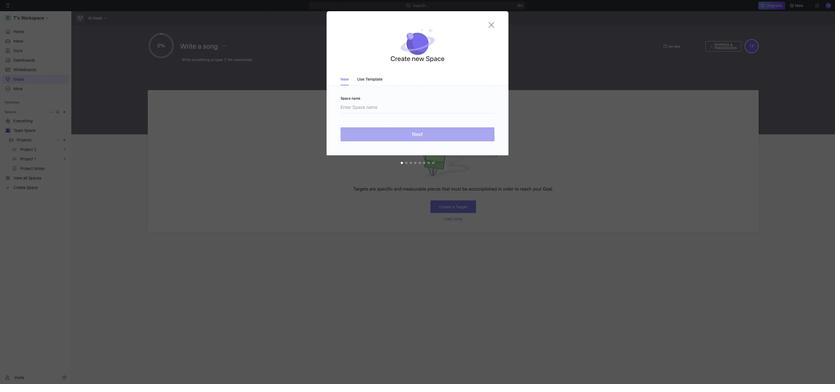 Task type: describe. For each thing, give the bounding box(es) containing it.
favorites button
[[2, 99, 22, 106]]

dashboards link
[[2, 56, 69, 65]]

new inside button
[[796, 3, 804, 8]]

learn
[[445, 217, 454, 221]]

tree inside sidebar navigation
[[2, 117, 69, 192]]

must
[[452, 187, 462, 192]]

upgrade link
[[759, 2, 786, 10]]

favorites
[[4, 100, 19, 104]]

permissions
[[715, 46, 738, 50]]

new button
[[788, 1, 808, 10]]

whiteboards link
[[2, 65, 69, 74]]

team space
[[13, 128, 36, 133]]

team space link
[[13, 126, 68, 135]]

and
[[394, 187, 402, 192]]

targets are specific and measurable pieces that must be accomplished in order to reach your goal.
[[354, 187, 554, 192]]

goal.
[[543, 187, 554, 192]]

inbox
[[13, 39, 23, 43]]

your
[[533, 187, 542, 192]]

order
[[503, 187, 514, 192]]

projects link
[[17, 136, 53, 145]]

sharing
[[715, 42, 730, 47]]

template
[[366, 77, 383, 82]]

team
[[13, 128, 23, 133]]

more
[[455, 217, 463, 221]]

use template
[[358, 77, 383, 82]]

space inside tree
[[24, 128, 36, 133]]

measurable
[[403, 187, 427, 192]]

a
[[198, 42, 202, 50]]

specific
[[377, 187, 393, 192]]

next
[[413, 131, 423, 137]]

Enter Space na﻿me text field
[[341, 100, 495, 113]]

docs
[[13, 48, 23, 53]]

pieces
[[428, 187, 441, 192]]

create new space
[[391, 55, 445, 62]]

search...
[[413, 3, 429, 8]]

spaces
[[4, 110, 16, 114]]

new
[[412, 55, 425, 62]]

goals link
[[2, 75, 69, 84]]

reach
[[521, 187, 532, 192]]



Task type: vqa. For each thing, say whether or not it's contained in the screenshot.
business time icon on the left bottom
no



Task type: locate. For each thing, give the bounding box(es) containing it.
sharing & permissions
[[715, 42, 738, 50]]

to
[[515, 187, 519, 192]]

⌘k
[[518, 3, 524, 8]]

space left name
[[341, 96, 351, 101]]

new right upgrade
[[796, 3, 804, 8]]

0 horizontal spatial new
[[341, 77, 349, 82]]

name
[[352, 96, 361, 101]]

new left use
[[341, 77, 349, 82]]

new
[[796, 3, 804, 8], [341, 77, 349, 82]]

1 vertical spatial space
[[341, 96, 351, 101]]

home link
[[2, 27, 69, 36]]

projects
[[17, 138, 32, 142]]

all goals link
[[87, 15, 104, 22]]

1 horizontal spatial space
[[341, 96, 351, 101]]

tree
[[2, 117, 69, 192]]

create a target
[[439, 204, 468, 209]]

1 horizontal spatial new
[[796, 3, 804, 8]]

space
[[426, 55, 445, 62], [341, 96, 351, 101], [24, 128, 36, 133]]

next button
[[341, 127, 495, 141]]

learn more
[[445, 217, 463, 221]]

song
[[203, 42, 218, 50]]

invite
[[15, 375, 24, 380]]

write
[[180, 42, 196, 50]]

&
[[731, 42, 733, 47]]

tree containing team space
[[2, 117, 69, 192]]

goals
[[13, 77, 24, 82]]

space up projects link
[[24, 128, 36, 133]]

be
[[463, 187, 468, 192]]

create
[[391, 55, 411, 62]]

new inside dialog
[[341, 77, 349, 82]]

space right new
[[426, 55, 445, 62]]

targets
[[354, 187, 369, 192]]

sidebar navigation
[[0, 11, 71, 384]]

0 vertical spatial space
[[426, 55, 445, 62]]

2 horizontal spatial space
[[426, 55, 445, 62]]

upgrade
[[767, 3, 783, 8]]

space name
[[341, 96, 361, 101]]

inbox link
[[2, 37, 69, 46]]

0 vertical spatial new
[[796, 3, 804, 8]]

whiteboards
[[13, 67, 36, 72]]

2 vertical spatial space
[[24, 128, 36, 133]]

0 horizontal spatial space
[[24, 128, 36, 133]]

write a song
[[180, 42, 220, 50]]

all goals
[[88, 16, 102, 20]]

learn more link
[[445, 217, 463, 221]]

that
[[442, 187, 450, 192]]

user group image
[[6, 129, 10, 132]]

use
[[358, 77, 365, 82]]

1 vertical spatial new
[[341, 77, 349, 82]]

in
[[499, 187, 502, 192]]

are
[[370, 187, 376, 192]]

dashboards
[[13, 58, 35, 62]]

docs link
[[2, 46, 69, 55]]

home
[[13, 29, 24, 34]]

accomplished
[[469, 187, 497, 192]]

create new space dialog
[[327, 11, 509, 169]]



